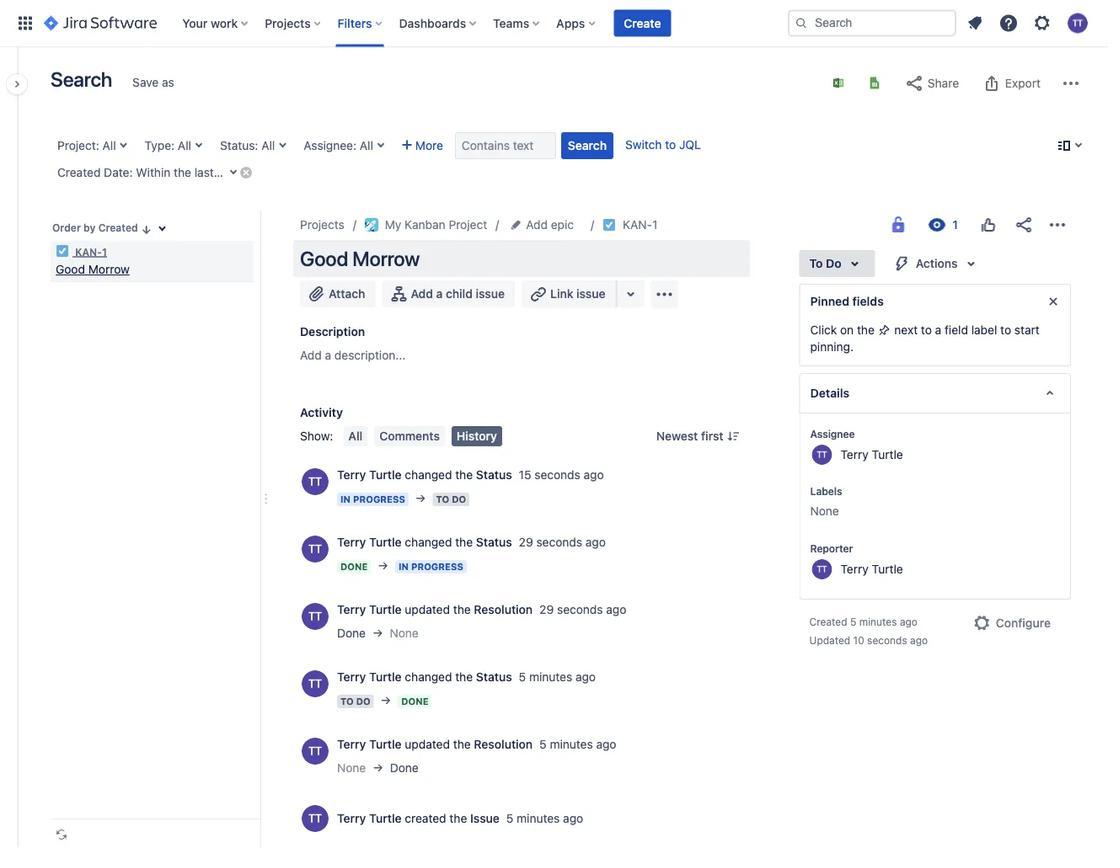 Task type: describe. For each thing, give the bounding box(es) containing it.
activity
[[300, 406, 343, 420]]

task image
[[56, 244, 69, 258]]

terry turtle for reporter
[[841, 562, 903, 576]]

apps button
[[551, 10, 602, 37]]

search image
[[795, 16, 808, 30]]

filters
[[338, 16, 372, 30]]

0 vertical spatial 1
[[652, 218, 658, 232]]

add a child issue button
[[382, 281, 515, 308]]

my kanban project
[[385, 218, 487, 232]]

all inside button
[[348, 429, 363, 443]]

notifications image
[[965, 13, 985, 33]]

create
[[624, 16, 661, 30]]

comments
[[379, 429, 440, 443]]

issue
[[470, 812, 500, 826]]

attach
[[329, 287, 365, 301]]

resolution for 5
[[474, 738, 533, 752]]

labels pin to top. only you can see pinned fields. image
[[846, 485, 859, 498]]

actions
[[916, 257, 958, 271]]

ago for terry turtle changed the status 29 seconds ago
[[586, 536, 606, 550]]

created date: within the last 4 weeks, 2 days
[[57, 166, 304, 180]]

add a child issue
[[411, 287, 505, 301]]

your work button
[[177, 10, 255, 37]]

dashboards
[[399, 16, 466, 30]]

the for terry turtle updated the resolution 29 seconds ago
[[453, 603, 471, 617]]

your profile and settings image
[[1068, 13, 1088, 33]]

days
[[279, 166, 304, 180]]

project:
[[57, 139, 99, 153]]

comments button
[[374, 427, 445, 447]]

add epic
[[526, 218, 574, 232]]

the for terry turtle changed the status 29 seconds ago
[[455, 536, 473, 550]]

status: all
[[220, 139, 275, 153]]

the for created date: within the last 4 weeks, 2 days
[[174, 166, 191, 180]]

search button
[[561, 132, 614, 159]]

terry turtle updated the resolution 29 seconds ago
[[337, 603, 627, 617]]

add epic button
[[508, 215, 579, 235]]

2
[[268, 166, 275, 180]]

projects for projects link
[[300, 218, 345, 232]]

search inside button
[[568, 139, 607, 153]]

2 horizontal spatial to
[[1001, 323, 1012, 337]]

save
[[132, 75, 159, 89]]

your
[[182, 16, 208, 30]]

status for 5
[[476, 671, 512, 684]]

configure link
[[962, 610, 1061, 637]]

link issue button
[[522, 281, 617, 308]]

share link
[[896, 70, 968, 97]]

configure
[[996, 617, 1051, 630]]

5 for terry turtle created the issue 5 minutes ago
[[506, 812, 514, 826]]

more button
[[395, 132, 450, 159]]

your work
[[182, 16, 238, 30]]

created for created date: within the last 4 weeks, 2 days
[[57, 166, 101, 180]]

ago for created 5 minutes ago updated 10 seconds ago
[[910, 635, 928, 646]]

pinned
[[810, 295, 850, 308]]

assignee:
[[304, 139, 357, 153]]

projects for 'projects' popup button
[[265, 16, 311, 30]]

0 horizontal spatial 1
[[102, 246, 107, 258]]

details
[[810, 386, 850, 400]]

switch to jql
[[625, 138, 701, 152]]

terry turtle created the issue 5 minutes ago
[[337, 812, 583, 826]]

created 5 minutes ago updated 10 seconds ago
[[810, 616, 928, 646]]

all for assignee: all
[[360, 139, 373, 153]]

ago for terry turtle created the issue 5 minutes ago
[[563, 812, 583, 826]]

history button
[[452, 427, 502, 447]]

description
[[300, 325, 365, 339]]

appswitcher icon image
[[15, 13, 35, 33]]

export button
[[974, 70, 1049, 97]]

1 horizontal spatial none
[[390, 627, 419, 641]]

resolution for 29
[[474, 603, 533, 617]]

kan-1 link
[[623, 215, 658, 235]]

1 horizontal spatial in
[[399, 562, 409, 573]]

to for switch
[[665, 138, 676, 152]]

1 horizontal spatial to
[[436, 494, 449, 505]]

within
[[136, 166, 171, 180]]

0 horizontal spatial in
[[341, 494, 351, 505]]

teams button
[[488, 10, 546, 37]]

terry turtle updated the resolution 5 minutes ago
[[337, 738, 617, 752]]

filters button
[[333, 10, 389, 37]]

add for add a description...
[[300, 349, 322, 362]]

click
[[810, 323, 837, 337]]

actions button
[[882, 250, 992, 277]]

5 for terry turtle updated the resolution 5 minutes ago
[[540, 738, 547, 752]]

1 horizontal spatial to do
[[436, 494, 466, 505]]

order
[[52, 222, 81, 234]]

open in google sheets image
[[868, 76, 882, 90]]

status for 15
[[476, 468, 512, 482]]

changed for 5 minutes ago
[[405, 671, 452, 684]]

ago for terry turtle changed the status 15 seconds ago
[[584, 468, 604, 482]]

to do inside to do dropdown button
[[810, 257, 842, 271]]

1 horizontal spatial good
[[300, 247, 348, 271]]

my kanban project image
[[365, 218, 378, 232]]

kanban
[[405, 218, 446, 232]]

project: all
[[57, 139, 116, 153]]

share
[[928, 76, 959, 90]]

jql
[[679, 138, 701, 152]]

2 horizontal spatial none
[[810, 504, 839, 518]]

to for next
[[921, 323, 932, 337]]

updated for done
[[405, 738, 450, 752]]

1 issue from the left
[[476, 287, 505, 301]]

status for 29
[[476, 536, 512, 550]]

weeks,
[[228, 166, 265, 180]]

ago for terry turtle updated the resolution 5 minutes ago
[[596, 738, 617, 752]]

label
[[972, 323, 997, 337]]

0 vertical spatial search
[[51, 67, 112, 91]]

assignee: all
[[304, 139, 373, 153]]

minutes for terry turtle updated the resolution 5 minutes ago
[[550, 738, 593, 752]]

10
[[854, 635, 865, 646]]

as
[[162, 75, 174, 89]]

vote options: no one has voted for this issue yet. image
[[979, 215, 999, 235]]

minutes for terry turtle changed the status 5 minutes ago
[[529, 671, 572, 684]]

15
[[519, 468, 531, 482]]

small image
[[140, 223, 153, 236]]

teams
[[493, 16, 529, 30]]

29 for status
[[519, 536, 533, 550]]

terry turtle changed the status 15 seconds ago
[[337, 468, 604, 482]]

ago for terry turtle updated the resolution 29 seconds ago
[[606, 603, 627, 617]]

remove criteria image
[[239, 166, 253, 179]]

Search field
[[788, 10, 957, 37]]



Task type: vqa. For each thing, say whether or not it's contained in the screenshot.
copy dashboard BUTTON
no



Task type: locate. For each thing, give the bounding box(es) containing it.
1 vertical spatial to
[[436, 494, 449, 505]]

my
[[385, 218, 401, 232]]

minutes
[[859, 616, 897, 628], [529, 671, 572, 684], [550, 738, 593, 752], [517, 812, 560, 826]]

menu bar
[[340, 427, 506, 447]]

task image
[[603, 218, 616, 232]]

created for created 5 minutes ago updated 10 seconds ago
[[810, 616, 848, 628]]

2 changed from the top
[[405, 536, 452, 550]]

reporter
[[810, 543, 853, 555]]

1 horizontal spatial good morrow
[[300, 247, 420, 271]]

add down description
[[300, 349, 322, 362]]

copy link to issue image
[[654, 217, 668, 231]]

1 vertical spatial none
[[390, 627, 419, 641]]

add for add a child issue
[[411, 287, 433, 301]]

0 vertical spatial status
[[476, 468, 512, 482]]

kan- down by
[[75, 246, 102, 258]]

1 horizontal spatial add
[[411, 287, 433, 301]]

seconds
[[535, 468, 581, 482], [537, 536, 582, 550], [557, 603, 603, 617], [867, 635, 908, 646]]

0 vertical spatial updated
[[405, 603, 450, 617]]

link web pages and more image
[[621, 284, 641, 304]]

1 vertical spatial in progress
[[399, 562, 463, 573]]

to left start
[[1001, 323, 1012, 337]]

0 horizontal spatial none
[[337, 762, 366, 775]]

0 vertical spatial in
[[341, 494, 351, 505]]

1 status from the top
[[476, 468, 512, 482]]

a left the child on the top left of the page
[[436, 287, 443, 301]]

newest first
[[656, 429, 724, 443]]

add app image
[[655, 284, 675, 305]]

all right type:
[[178, 139, 191, 153]]

all for project: all
[[102, 139, 116, 153]]

next
[[895, 323, 918, 337]]

0 horizontal spatial a
[[325, 349, 331, 362]]

3 status from the top
[[476, 671, 512, 684]]

switch to jql link
[[625, 138, 701, 152]]

29
[[519, 536, 533, 550], [540, 603, 554, 617]]

changed down the terry turtle changed the status 15 seconds ago
[[405, 536, 452, 550]]

terry turtle up labels pin to top. only you can see pinned fields. image
[[841, 448, 903, 461]]

terry
[[841, 448, 869, 461], [337, 468, 366, 482], [337, 536, 366, 550], [841, 562, 869, 576], [337, 603, 366, 617], [337, 671, 366, 684], [337, 738, 366, 752], [337, 812, 366, 826]]

the up terry turtle changed the status 5 minutes ago
[[453, 603, 471, 617]]

1 horizontal spatial kan-
[[623, 218, 652, 232]]

2 vertical spatial to do
[[341, 697, 371, 708]]

click on the
[[810, 323, 878, 337]]

3 changed from the top
[[405, 671, 452, 684]]

status left 15
[[476, 468, 512, 482]]

minutes inside the created 5 minutes ago updated 10 seconds ago
[[859, 616, 897, 628]]

updated
[[810, 635, 851, 646]]

projects right "work"
[[265, 16, 311, 30]]

2 vertical spatial created
[[810, 616, 848, 628]]

1 horizontal spatial to
[[921, 323, 932, 337]]

dashboards button
[[394, 10, 483, 37]]

none
[[810, 504, 839, 518], [390, 627, 419, 641], [337, 762, 366, 775]]

0 vertical spatial do
[[826, 257, 842, 271]]

switch
[[625, 138, 662, 152]]

seconds inside the created 5 minutes ago updated 10 seconds ago
[[867, 635, 908, 646]]

a for child
[[436, 287, 443, 301]]

the for terry turtle changed the status 5 minutes ago
[[455, 671, 473, 684]]

5 inside the created 5 minutes ago updated 10 seconds ago
[[850, 616, 857, 628]]

last
[[195, 166, 214, 180]]

work
[[211, 16, 238, 30]]

good morrow down my kanban project image
[[300, 247, 420, 271]]

open in microsoft excel image
[[832, 76, 845, 90]]

banner containing your work
[[0, 0, 1108, 47]]

the down terry turtle changed the status 5 minutes ago
[[453, 738, 471, 752]]

good down task image
[[56, 263, 85, 276]]

0 horizontal spatial kan-
[[75, 246, 102, 258]]

all right assignee:
[[360, 139, 373, 153]]

a inside button
[[436, 287, 443, 301]]

1 vertical spatial changed
[[405, 536, 452, 550]]

0 vertical spatial in progress
[[341, 494, 405, 505]]

to
[[810, 257, 823, 271], [436, 494, 449, 505], [341, 697, 354, 708]]

changed for 15 seconds ago
[[405, 468, 452, 482]]

hide message image
[[1044, 292, 1064, 312]]

status up terry turtle updated the resolution 29 seconds ago
[[476, 536, 512, 550]]

0 vertical spatial progress
[[353, 494, 405, 505]]

0 vertical spatial to do
[[810, 257, 842, 271]]

0 horizontal spatial to do
[[341, 697, 371, 708]]

all for type: all
[[178, 139, 191, 153]]

done
[[341, 562, 368, 573], [337, 627, 366, 641], [401, 697, 429, 708], [390, 762, 419, 775]]

by
[[84, 222, 96, 234]]

1 right task icon
[[652, 218, 658, 232]]

to
[[665, 138, 676, 152], [921, 323, 932, 337], [1001, 323, 1012, 337]]

1 horizontal spatial 29
[[540, 603, 554, 617]]

5 for terry turtle changed the status 5 minutes ago
[[519, 671, 526, 684]]

jira software image
[[44, 13, 157, 33], [44, 13, 157, 33]]

projects left my kanban project image
[[300, 218, 345, 232]]

2 vertical spatial none
[[337, 762, 366, 775]]

2 horizontal spatial add
[[526, 218, 548, 232]]

1 down order by created link
[[102, 246, 107, 258]]

newest first button
[[646, 427, 751, 447]]

0 horizontal spatial to
[[341, 697, 354, 708]]

1 changed from the top
[[405, 468, 452, 482]]

help image
[[999, 13, 1019, 33]]

changed
[[405, 468, 452, 482], [405, 536, 452, 550], [405, 671, 452, 684]]

created
[[405, 812, 446, 826]]

updated for none
[[405, 603, 450, 617]]

1 vertical spatial updated
[[405, 738, 450, 752]]

the
[[174, 166, 191, 180], [857, 323, 875, 337], [455, 468, 473, 482], [455, 536, 473, 550], [453, 603, 471, 617], [455, 671, 473, 684], [453, 738, 471, 752], [450, 812, 467, 826]]

add left epic
[[526, 218, 548, 232]]

assignee
[[810, 428, 855, 440]]

0 vertical spatial resolution
[[474, 603, 533, 617]]

resolution down terry turtle changed the status 29 seconds ago
[[474, 603, 533, 617]]

1 horizontal spatial issue
[[577, 287, 606, 301]]

created left small icon
[[98, 222, 138, 234]]

the for terry turtle changed the status 15 seconds ago
[[455, 468, 473, 482]]

kan-
[[623, 218, 652, 232], [75, 246, 102, 258]]

0 horizontal spatial search
[[51, 67, 112, 91]]

0 horizontal spatial progress
[[353, 494, 405, 505]]

fields
[[853, 295, 884, 308]]

do
[[826, 257, 842, 271], [452, 494, 466, 505], [356, 697, 371, 708]]

updated up terry turtle changed the status 5 minutes ago
[[405, 603, 450, 617]]

issue right the child on the top left of the page
[[476, 287, 505, 301]]

the down history button on the left bottom of page
[[455, 468, 473, 482]]

29 for resolution
[[540, 603, 554, 617]]

history
[[457, 429, 497, 443]]

1 vertical spatial in
[[399, 562, 409, 573]]

save as button
[[124, 69, 183, 96]]

0 vertical spatial kan-1
[[623, 218, 658, 232]]

in down terry turtle changed the status 29 seconds ago
[[399, 562, 409, 573]]

changed down comments button
[[405, 468, 452, 482]]

0 vertical spatial projects
[[265, 16, 311, 30]]

0 vertical spatial add
[[526, 218, 548, 232]]

1 vertical spatial projects
[[300, 218, 345, 232]]

apps
[[556, 16, 585, 30]]

1 vertical spatial resolution
[[474, 738, 533, 752]]

description...
[[335, 349, 406, 362]]

a for description...
[[325, 349, 331, 362]]

1 horizontal spatial kan-1
[[623, 218, 658, 232]]

next to a field label to start pinning.
[[810, 323, 1040, 354]]

sidebar navigation image
[[0, 67, 37, 101]]

add inside button
[[411, 287, 433, 301]]

all
[[102, 139, 116, 153], [178, 139, 191, 153], [261, 139, 275, 153], [360, 139, 373, 153], [348, 429, 363, 443]]

0 vertical spatial kan-
[[623, 218, 652, 232]]

morrow down my
[[353, 247, 420, 271]]

1 vertical spatial created
[[98, 222, 138, 234]]

1 vertical spatial do
[[452, 494, 466, 505]]

1 vertical spatial status
[[476, 536, 512, 550]]

actions image
[[1048, 215, 1068, 235]]

status down terry turtle updated the resolution 29 seconds ago
[[476, 671, 512, 684]]

1 vertical spatial 29
[[540, 603, 554, 617]]

a left field
[[935, 323, 942, 337]]

0 horizontal spatial issue
[[476, 287, 505, 301]]

2 updated from the top
[[405, 738, 450, 752]]

order by created link
[[51, 217, 155, 238]]

ago
[[584, 468, 604, 482], [586, 536, 606, 550], [606, 603, 627, 617], [900, 616, 918, 628], [910, 635, 928, 646], [576, 671, 596, 684], [596, 738, 617, 752], [563, 812, 583, 826]]

1 horizontal spatial progress
[[411, 562, 463, 573]]

date:
[[104, 166, 133, 180]]

1 vertical spatial terry turtle
[[841, 562, 903, 576]]

0 horizontal spatial do
[[356, 697, 371, 708]]

the for terry turtle created the issue 5 minutes ago
[[450, 812, 467, 826]]

primary element
[[10, 0, 788, 47]]

link
[[550, 287, 574, 301]]

seconds for created 5 minutes ago updated 10 seconds ago
[[867, 635, 908, 646]]

to left the 'jql' on the top right of page
[[665, 138, 676, 152]]

save as
[[132, 75, 174, 89]]

all right 'show:'
[[348, 429, 363, 443]]

morrow down order by created link
[[88, 263, 130, 276]]

a down description
[[325, 349, 331, 362]]

1 updated from the top
[[405, 603, 450, 617]]

my kanban project link
[[365, 215, 487, 235]]

all up 2
[[261, 139, 275, 153]]

all button
[[343, 427, 368, 447]]

progress down terry turtle changed the status 29 seconds ago
[[411, 562, 463, 573]]

0 horizontal spatial 29
[[519, 536, 533, 550]]

banner
[[0, 0, 1108, 47]]

good down projects link
[[300, 247, 348, 271]]

pinned fields
[[810, 295, 884, 308]]

ago for terry turtle changed the status 5 minutes ago
[[576, 671, 596, 684]]

0 vertical spatial created
[[57, 166, 101, 180]]

seconds for terry turtle changed the status 15 seconds ago
[[535, 468, 581, 482]]

to right next
[[921, 323, 932, 337]]

to inside to do dropdown button
[[810, 257, 823, 271]]

2 vertical spatial do
[[356, 697, 371, 708]]

1 horizontal spatial 1
[[652, 218, 658, 232]]

1 vertical spatial add
[[411, 287, 433, 301]]

link issue
[[550, 287, 606, 301]]

search left switch
[[568, 139, 607, 153]]

in down all button
[[341, 494, 351, 505]]

Search issues using keywords text field
[[455, 132, 556, 159]]

the down the terry turtle changed the status 15 seconds ago
[[455, 536, 473, 550]]

projects button
[[260, 10, 328, 37]]

0 horizontal spatial add
[[300, 349, 322, 362]]

the up terry turtle updated the resolution 5 minutes ago
[[455, 671, 473, 684]]

0 vertical spatial 29
[[519, 536, 533, 550]]

terry turtle changed the status 5 minutes ago
[[337, 671, 596, 684]]

projects link
[[300, 215, 345, 235]]

2 status from the top
[[476, 536, 512, 550]]

2 horizontal spatial to do
[[810, 257, 842, 271]]

0 vertical spatial to
[[810, 257, 823, 271]]

newest first image
[[727, 430, 741, 443]]

created inside the created 5 minutes ago updated 10 seconds ago
[[810, 616, 848, 628]]

created down project:
[[57, 166, 101, 180]]

first
[[701, 429, 724, 443]]

2 vertical spatial a
[[325, 349, 331, 362]]

2 horizontal spatial do
[[826, 257, 842, 271]]

details element
[[800, 373, 1071, 414]]

do inside to do dropdown button
[[826, 257, 842, 271]]

progress down all button
[[353, 494, 405, 505]]

projects inside popup button
[[265, 16, 311, 30]]

add inside 'popup button'
[[526, 218, 548, 232]]

status:
[[220, 139, 258, 153]]

turtle
[[872, 448, 903, 461], [369, 468, 402, 482], [369, 536, 402, 550], [872, 562, 903, 576], [369, 603, 402, 617], [369, 671, 402, 684], [369, 738, 402, 752], [369, 812, 402, 826]]

start
[[1015, 323, 1040, 337]]

minutes for terry turtle created the issue 5 minutes ago
[[517, 812, 560, 826]]

in progress down terry turtle changed the status 29 seconds ago
[[399, 562, 463, 573]]

issue right link
[[577, 287, 606, 301]]

settings image
[[1033, 13, 1053, 33]]

1 horizontal spatial morrow
[[353, 247, 420, 271]]

attach button
[[300, 281, 375, 308]]

in progress down all button
[[341, 494, 405, 505]]

kan-1 down by
[[72, 246, 107, 258]]

show:
[[300, 429, 333, 443]]

2 vertical spatial status
[[476, 671, 512, 684]]

1 vertical spatial search
[[568, 139, 607, 153]]

good
[[300, 247, 348, 271], [56, 263, 85, 276]]

created up updated
[[810, 616, 848, 628]]

2 resolution from the top
[[474, 738, 533, 752]]

0 horizontal spatial good
[[56, 263, 85, 276]]

the right on
[[857, 323, 875, 337]]

1 vertical spatial kan-
[[75, 246, 102, 258]]

resolution up issue
[[474, 738, 533, 752]]

a inside next to a field label to start pinning.
[[935, 323, 942, 337]]

1 horizontal spatial search
[[568, 139, 607, 153]]

kan-1 right task icon
[[623, 218, 658, 232]]

0 vertical spatial a
[[436, 287, 443, 301]]

seconds for terry turtle updated the resolution 29 seconds ago
[[557, 603, 603, 617]]

0 horizontal spatial kan-1
[[72, 246, 107, 258]]

share image
[[1014, 215, 1034, 235]]

1 resolution from the top
[[474, 603, 533, 617]]

add left the child on the top left of the page
[[411, 287, 433, 301]]

2 vertical spatial changed
[[405, 671, 452, 684]]

all for status: all
[[261, 139, 275, 153]]

changed up terry turtle updated the resolution 5 minutes ago
[[405, 671, 452, 684]]

2 vertical spatial add
[[300, 349, 322, 362]]

changed for 29 seconds ago
[[405, 536, 452, 550]]

labels
[[810, 486, 842, 497]]

2 issue from the left
[[577, 287, 606, 301]]

1 terry turtle from the top
[[841, 448, 903, 461]]

on
[[840, 323, 854, 337]]

0 horizontal spatial to
[[665, 138, 676, 152]]

0 vertical spatial terry turtle
[[841, 448, 903, 461]]

0 horizontal spatial morrow
[[88, 263, 130, 276]]

add a description...
[[300, 349, 406, 362]]

epic
[[551, 218, 574, 232]]

1 horizontal spatial a
[[436, 287, 443, 301]]

1 horizontal spatial do
[[452, 494, 466, 505]]

1 vertical spatial progress
[[411, 562, 463, 573]]

1 vertical spatial 1
[[102, 246, 107, 258]]

0 vertical spatial changed
[[405, 468, 452, 482]]

1 vertical spatial kan-1
[[72, 246, 107, 258]]

1 vertical spatial to do
[[436, 494, 466, 505]]

good morrow down task image
[[56, 263, 130, 276]]

child
[[446, 287, 473, 301]]

1 vertical spatial a
[[935, 323, 942, 337]]

the left the last
[[174, 166, 191, 180]]

terry turtle for assignee
[[841, 448, 903, 461]]

all up date:
[[102, 139, 116, 153]]

seconds for terry turtle changed the status 29 seconds ago
[[537, 536, 582, 550]]

to do button
[[800, 250, 876, 277]]

menu bar containing all
[[340, 427, 506, 447]]

2 horizontal spatial a
[[935, 323, 942, 337]]

2 terry turtle from the top
[[841, 562, 903, 576]]

0 horizontal spatial good morrow
[[56, 263, 130, 276]]

the for terry turtle updated the resolution 5 minutes ago
[[453, 738, 471, 752]]

terry turtle down reporter
[[841, 562, 903, 576]]

progress
[[353, 494, 405, 505], [411, 562, 463, 573]]

good morrow
[[300, 247, 420, 271], [56, 263, 130, 276]]

2 horizontal spatial to
[[810, 257, 823, 271]]

project
[[449, 218, 487, 232]]

kan- left copy link to issue icon
[[623, 218, 652, 232]]

the left issue
[[450, 812, 467, 826]]

create button
[[614, 10, 671, 37]]

updated up created on the left of the page
[[405, 738, 450, 752]]

newest
[[656, 429, 698, 443]]

a
[[436, 287, 443, 301], [935, 323, 942, 337], [325, 349, 331, 362]]

add for add epic
[[526, 218, 548, 232]]

in
[[341, 494, 351, 505], [399, 562, 409, 573]]

0 vertical spatial none
[[810, 504, 839, 518]]

4
[[217, 166, 225, 180]]

pinning.
[[810, 340, 854, 354]]

5
[[850, 616, 857, 628], [519, 671, 526, 684], [540, 738, 547, 752], [506, 812, 514, 826]]

terry turtle
[[841, 448, 903, 461], [841, 562, 903, 576]]

type:
[[145, 139, 175, 153]]

2 vertical spatial to
[[341, 697, 354, 708]]

search right sidebar navigation icon
[[51, 67, 112, 91]]



